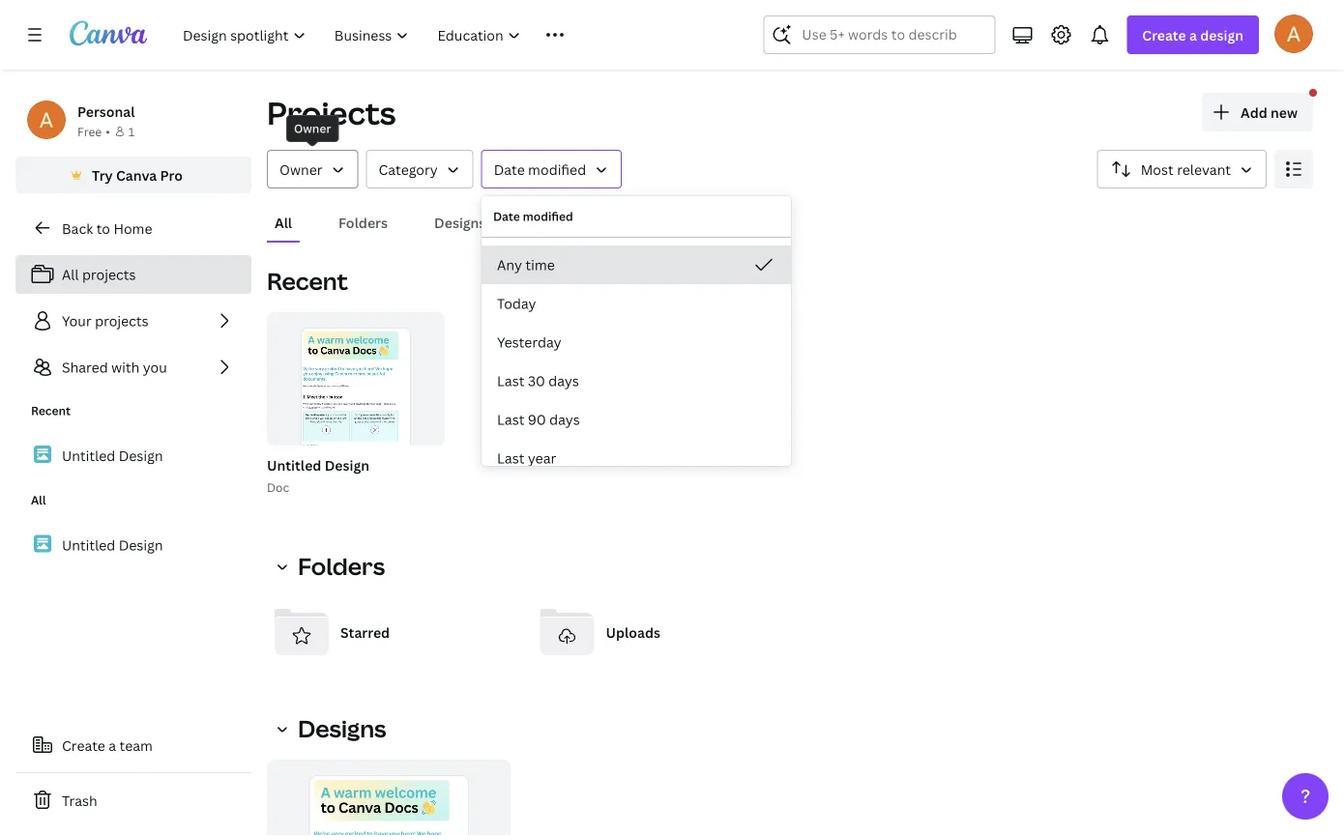 Task type: describe. For each thing, give the bounding box(es) containing it.
yesterday
[[497, 333, 562, 352]]

1 untitled design from the top
[[62, 447, 163, 465]]

any time button
[[482, 246, 791, 284]]

all projects
[[62, 265, 136, 284]]

create for create a design
[[1143, 26, 1186, 44]]

design inside untitled design doc
[[325, 456, 369, 474]]

folders inside button
[[339, 213, 388, 232]]

try
[[92, 166, 113, 184]]

owner inside button
[[280, 160, 323, 178]]

new
[[1271, 103, 1298, 121]]

your projects link
[[15, 302, 251, 340]]

list box containing any time
[[482, 246, 791, 478]]

add new
[[1241, 103, 1298, 121]]

shared with you link
[[15, 348, 251, 387]]

yesterday button
[[482, 323, 791, 362]]

create a design button
[[1127, 15, 1259, 54]]

2 date modified from the top
[[493, 208, 573, 224]]

apple lee image
[[1275, 14, 1313, 53]]

any time option
[[482, 246, 791, 284]]

folders inside dropdown button
[[298, 551, 385, 582]]

try canva pro
[[92, 166, 183, 184]]

shared
[[62, 358, 108, 377]]

design
[[1201, 26, 1244, 44]]

add
[[1241, 103, 1268, 121]]

folders button
[[331, 204, 396, 241]]

a for team
[[109, 737, 116, 755]]

back to home
[[62, 219, 152, 237]]

create a team button
[[15, 726, 251, 765]]

last 30 days
[[497, 372, 579, 390]]

designs inside designs dropdown button
[[298, 713, 386, 745]]

create a design
[[1143, 26, 1244, 44]]

trash link
[[15, 781, 251, 820]]

days for last 90 days
[[549, 411, 580, 429]]

all for all button
[[275, 213, 292, 232]]

last year option
[[482, 439, 791, 478]]

0 vertical spatial owner
[[294, 120, 331, 136]]

Sort by button
[[1097, 150, 1267, 189]]

create for create a team
[[62, 737, 105, 755]]

days for last 30 days
[[549, 372, 579, 390]]

to
[[96, 219, 110, 237]]

pro
[[160, 166, 183, 184]]

any
[[497, 256, 522, 274]]

1 vertical spatial modified
[[523, 208, 573, 224]]

date inside button
[[494, 160, 525, 178]]

all button
[[267, 204, 300, 241]]

2 date from the top
[[493, 208, 520, 224]]

relevant
[[1177, 160, 1231, 178]]

list containing all projects
[[15, 255, 251, 387]]

today option
[[482, 284, 791, 323]]

modified inside date modified button
[[528, 160, 586, 178]]

projects for your projects
[[95, 312, 149, 330]]

untitled inside untitled design doc
[[267, 456, 321, 474]]

Owner button
[[267, 150, 358, 189]]

canva
[[116, 166, 157, 184]]

0 vertical spatial recent
[[267, 265, 348, 297]]

most
[[1141, 160, 1174, 178]]

Search search field
[[802, 16, 957, 53]]

personal
[[77, 102, 135, 120]]

untitled design button
[[267, 454, 369, 478]]

last 30 days button
[[482, 362, 791, 400]]

last 90 days button
[[482, 400, 791, 439]]

last 90 days option
[[482, 400, 791, 439]]

year
[[528, 449, 556, 468]]

1
[[128, 123, 135, 139]]

all for all projects
[[62, 265, 79, 284]]



Task type: locate. For each thing, give the bounding box(es) containing it.
2 horizontal spatial all
[[275, 213, 292, 232]]

date up any
[[493, 208, 520, 224]]

a for design
[[1190, 26, 1197, 44]]

date modified
[[494, 160, 586, 178], [493, 208, 573, 224]]

2 untitled design link from the top
[[15, 525, 251, 566]]

last left 30
[[497, 372, 525, 390]]

back
[[62, 219, 93, 237]]

days inside button
[[549, 411, 580, 429]]

0 vertical spatial all
[[275, 213, 292, 232]]

0 vertical spatial untitled design link
[[15, 435, 251, 476]]

with
[[111, 358, 140, 377]]

days inside button
[[549, 372, 579, 390]]

date modified inside button
[[494, 160, 586, 178]]

starred link
[[267, 598, 517, 667]]

1 vertical spatial last
[[497, 411, 525, 429]]

starred
[[340, 623, 390, 642]]

2 last from the top
[[497, 411, 525, 429]]

create inside create a design dropdown button
[[1143, 26, 1186, 44]]

last year
[[497, 449, 556, 468]]

1 horizontal spatial create
[[1143, 26, 1186, 44]]

home
[[114, 219, 152, 237]]

0 horizontal spatial a
[[109, 737, 116, 755]]

0 vertical spatial days
[[549, 372, 579, 390]]

category
[[379, 160, 438, 178]]

1 horizontal spatial recent
[[267, 265, 348, 297]]

1 vertical spatial create
[[62, 737, 105, 755]]

free •
[[77, 123, 110, 139]]

projects inside all projects link
[[82, 265, 136, 284]]

date
[[494, 160, 525, 178], [493, 208, 520, 224]]

all
[[275, 213, 292, 232], [62, 265, 79, 284], [31, 492, 46, 508]]

yesterday option
[[482, 323, 791, 362]]

create
[[1143, 26, 1186, 44], [62, 737, 105, 755]]

1 vertical spatial a
[[109, 737, 116, 755]]

modified
[[528, 160, 586, 178], [523, 208, 573, 224]]

a inside button
[[109, 737, 116, 755]]

last for last 90 days
[[497, 411, 525, 429]]

create left design
[[1143, 26, 1186, 44]]

recent
[[267, 265, 348, 297], [31, 403, 71, 419]]

0 horizontal spatial create
[[62, 737, 105, 755]]

projects
[[267, 92, 396, 134]]

uploads
[[606, 623, 661, 642]]

last 30 days option
[[482, 362, 791, 400]]

1 vertical spatial folders
[[298, 551, 385, 582]]

1 vertical spatial all
[[62, 265, 79, 284]]

last for last 30 days
[[497, 372, 525, 390]]

1 vertical spatial recent
[[31, 403, 71, 419]]

1 vertical spatial designs
[[298, 713, 386, 745]]

0 vertical spatial a
[[1190, 26, 1197, 44]]

last
[[497, 372, 525, 390], [497, 411, 525, 429], [497, 449, 525, 468]]

untitled
[[62, 447, 115, 465], [267, 456, 321, 474], [62, 536, 115, 554]]

0 vertical spatial untitled design
[[62, 447, 163, 465]]

last inside button
[[497, 411, 525, 429]]

1 vertical spatial projects
[[95, 312, 149, 330]]

most relevant
[[1141, 160, 1231, 178]]

a inside dropdown button
[[1190, 26, 1197, 44]]

folders
[[339, 213, 388, 232], [298, 551, 385, 582]]

Date modified button
[[481, 150, 622, 189]]

2 vertical spatial all
[[31, 492, 46, 508]]

today
[[497, 295, 536, 313]]

last left "year"
[[497, 449, 525, 468]]

today button
[[482, 284, 791, 323]]

1 vertical spatial date
[[493, 208, 520, 224]]

2 untitled design from the top
[[62, 536, 163, 554]]

projects inside your projects link
[[95, 312, 149, 330]]

projects
[[82, 265, 136, 284], [95, 312, 149, 330]]

list box
[[482, 246, 791, 478]]

3 last from the top
[[497, 449, 525, 468]]

time
[[526, 256, 555, 274]]

all projects link
[[15, 255, 251, 294]]

1 horizontal spatial all
[[62, 265, 79, 284]]

1 untitled design link from the top
[[15, 435, 251, 476]]

30
[[528, 372, 545, 390]]

last year button
[[482, 439, 791, 478]]

untitled design
[[62, 447, 163, 465], [62, 536, 163, 554]]

last 90 days
[[497, 411, 580, 429]]

designs button
[[267, 710, 398, 749]]

90
[[528, 411, 546, 429]]

owner up all button
[[280, 160, 323, 178]]

projects right your
[[95, 312, 149, 330]]

your projects
[[62, 312, 149, 330]]

1 horizontal spatial a
[[1190, 26, 1197, 44]]

2 vertical spatial last
[[497, 449, 525, 468]]

0 horizontal spatial recent
[[31, 403, 71, 419]]

recent down shared
[[31, 403, 71, 419]]

1 vertical spatial days
[[549, 411, 580, 429]]

list
[[15, 255, 251, 387]]

last inside button
[[497, 372, 525, 390]]

1 vertical spatial owner
[[280, 160, 323, 178]]

doc
[[267, 479, 289, 495]]

days right 90
[[549, 411, 580, 429]]

back to home link
[[15, 209, 251, 248]]

try canva pro button
[[15, 157, 251, 193]]

1 last from the top
[[497, 372, 525, 390]]

1 date modified from the top
[[494, 160, 586, 178]]

0 vertical spatial date modified
[[494, 160, 586, 178]]

untitled design doc
[[267, 456, 369, 495]]

1 vertical spatial date modified
[[493, 208, 573, 224]]

uploads link
[[532, 598, 782, 667]]

you
[[143, 358, 167, 377]]

0 vertical spatial projects
[[82, 265, 136, 284]]

designs
[[434, 213, 486, 232], [298, 713, 386, 745]]

0 vertical spatial designs
[[434, 213, 486, 232]]

1 vertical spatial untitled design link
[[15, 525, 251, 566]]

recent down all button
[[267, 265, 348, 297]]

1 date from the top
[[494, 160, 525, 178]]

0 vertical spatial modified
[[528, 160, 586, 178]]

trash
[[62, 792, 97, 810]]

team
[[119, 737, 153, 755]]

add new button
[[1202, 93, 1313, 132]]

days right 30
[[549, 372, 579, 390]]

projects down back to home
[[82, 265, 136, 284]]

a left team
[[109, 737, 116, 755]]

create left team
[[62, 737, 105, 755]]

designs inside designs button
[[434, 213, 486, 232]]

None search field
[[763, 15, 996, 54]]

projects for all projects
[[82, 265, 136, 284]]

folders down category
[[339, 213, 388, 232]]

any time
[[497, 256, 555, 274]]

all inside button
[[275, 213, 292, 232]]

Category button
[[366, 150, 474, 189]]

all inside list
[[62, 265, 79, 284]]

owner up "owner" button
[[294, 120, 331, 136]]

last inside button
[[497, 449, 525, 468]]

days
[[549, 372, 579, 390], [549, 411, 580, 429]]

designs button
[[427, 204, 494, 241]]

0 vertical spatial folders
[[339, 213, 388, 232]]

0 vertical spatial last
[[497, 372, 525, 390]]

design
[[119, 447, 163, 465], [325, 456, 369, 474], [119, 536, 163, 554]]

your
[[62, 312, 92, 330]]

owner
[[294, 120, 331, 136], [280, 160, 323, 178]]

0 horizontal spatial all
[[31, 492, 46, 508]]

0 horizontal spatial designs
[[298, 713, 386, 745]]

a
[[1190, 26, 1197, 44], [109, 737, 116, 755]]

1 vertical spatial untitled design
[[62, 536, 163, 554]]

create a team
[[62, 737, 153, 755]]

date right category 'button'
[[494, 160, 525, 178]]

last left 90
[[497, 411, 525, 429]]

0 vertical spatial date
[[494, 160, 525, 178]]

shared with you
[[62, 358, 167, 377]]

1 horizontal spatial designs
[[434, 213, 486, 232]]

a left design
[[1190, 26, 1197, 44]]

top level navigation element
[[170, 15, 717, 54], [170, 15, 717, 54]]

folders up starred
[[298, 551, 385, 582]]

•
[[106, 123, 110, 139]]

0 vertical spatial create
[[1143, 26, 1186, 44]]

untitled design link
[[15, 435, 251, 476], [15, 525, 251, 566]]

folders button
[[267, 547, 397, 586]]

free
[[77, 123, 102, 139]]

last for last year
[[497, 449, 525, 468]]

create inside create a team button
[[62, 737, 105, 755]]



Task type: vqa. For each thing, say whether or not it's contained in the screenshot.
Print with Canva
no



